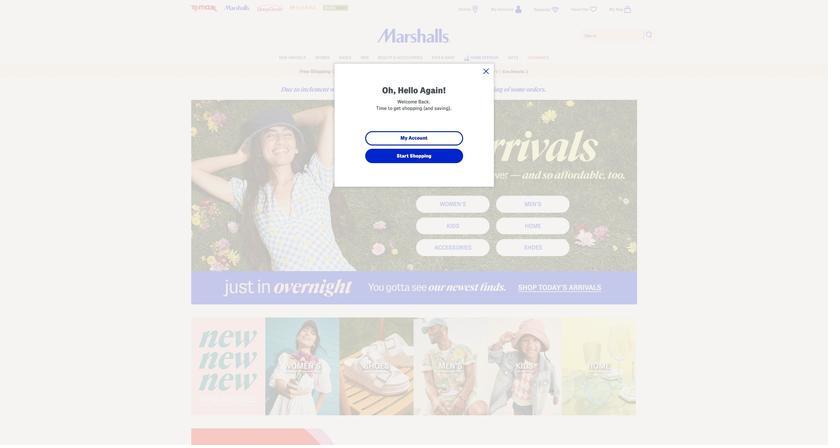 Task type: locate. For each thing, give the bounding box(es) containing it.
main content
[[191, 79, 637, 446]]

None submit
[[646, 31, 653, 38]]

banner
[[0, 0, 829, 78]]

the big clearance event! winter savings:  ... than regular department & specialty store prices* image
[[191, 429, 637, 446]]

Search text field
[[580, 29, 657, 42]]

homegoods.com image
[[257, 5, 283, 11]]

marquee
[[0, 65, 829, 78]]

menu bar
[[191, 52, 637, 63]]

dialog
[[334, 63, 494, 187]]



Task type: describe. For each thing, give the bounding box(es) containing it.
site search search field
[[580, 29, 657, 42]]

none submit inside site search search field
[[646, 31, 653, 38]]

close dialog element
[[484, 69, 489, 74]]

just in overnight. you've gotta see our newest finds. image
[[191, 271, 637, 305]]

new arrivals. our latest drop is better than ever ã¢ââ and so affordable, too. image
[[191, 100, 637, 271]]

tjmaxx.com image
[[191, 5, 217, 11]]

marshalls.com image
[[224, 5, 250, 10]]

homesense.com image
[[323, 5, 349, 11]]

sierra.com image
[[290, 5, 316, 10]]



Task type: vqa. For each thing, say whether or not it's contained in the screenshot.
submit within the Site Search search box
yes



